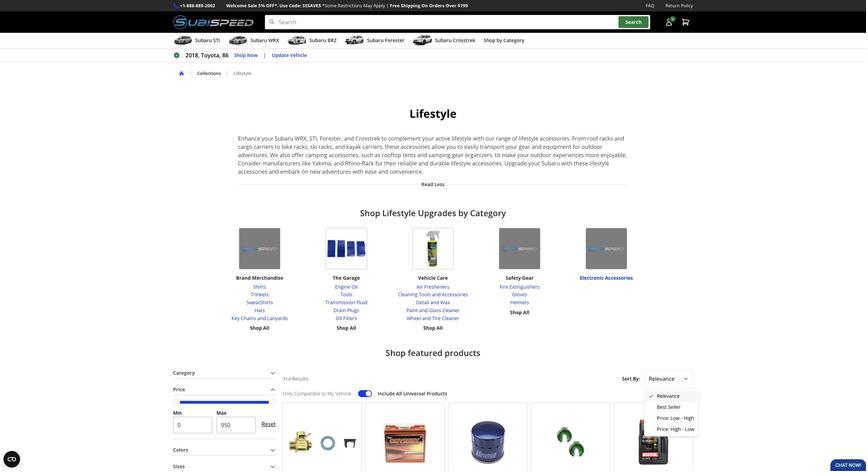 Task type: vqa. For each thing, say whether or not it's contained in the screenshot.


Task type: locate. For each thing, give the bounding box(es) containing it.
all down tire
[[437, 325, 443, 332]]

/ left lifestyle link
[[226, 70, 229, 77]]

outdoor down equipment
[[530, 151, 551, 159]]

enjoyable.
[[601, 151, 627, 159]]

price: down best
[[657, 415, 669, 422]]

1 vertical spatial for
[[375, 160, 383, 167]]

cleaner
[[442, 307, 460, 314], [442, 315, 459, 322]]

tools down engine oil link at left
[[340, 292, 352, 298]]

314 results
[[283, 376, 308, 382]]

1 vertical spatial low
[[685, 426, 694, 433]]

2002
[[205, 2, 215, 9]]

accessories.
[[540, 135, 571, 142], [472, 160, 503, 167]]

shop all link for all
[[510, 309, 529, 317]]

subaru
[[275, 135, 293, 142], [541, 160, 560, 167]]

fresheners
[[424, 284, 449, 290]]

2 vertical spatial lifestyle
[[382, 208, 416, 219]]

open widget image
[[3, 452, 20, 468]]

adventures.
[[238, 151, 269, 159]]

high up price: high - low
[[684, 415, 694, 422]]

all down filters
[[350, 325, 356, 332]]

your up "allow"
[[422, 135, 434, 142]]

to right you
[[457, 143, 463, 151]]

all right include
[[396, 391, 402, 397]]

- down price: low - high
[[682, 426, 684, 433]]

by
[[458, 208, 468, 219]]

all inside safety gear fire extinguishers gloves helmets shop all
[[523, 309, 529, 316]]

accessories right 'electronic'
[[605, 275, 633, 281]]

shop all link down wheel and tire cleaner link on the bottom
[[423, 325, 443, 333]]

chains
[[241, 315, 256, 322]]

faq link
[[646, 2, 655, 9]]

1 vertical spatial lifestyle
[[410, 106, 457, 121]]

with up easily
[[473, 135, 484, 142]]

consider
[[238, 160, 261, 167]]

/ left collections
[[190, 70, 192, 77]]

new
[[310, 168, 321, 176]]

roof
[[587, 135, 598, 142]]

camping up durable
[[429, 151, 451, 159]]

1 price: from the top
[[657, 415, 669, 422]]

and up kayak
[[344, 135, 354, 142]]

1 vertical spatial these
[[574, 160, 588, 167]]

price:
[[657, 415, 669, 422], [657, 426, 669, 433]]

accessories up wax
[[442, 292, 468, 298]]

1 vertical spatial oil
[[336, 315, 342, 322]]

1 vertical spatial with
[[561, 160, 572, 167]]

low down price: low - high
[[685, 426, 694, 433]]

to down transport at right top
[[495, 151, 500, 159]]

these up rooftop
[[385, 143, 399, 151]]

all inside the garage engine oil tools transmission fluid drain plugs oil filters shop all
[[350, 325, 356, 332]]

1 horizontal spatial low
[[685, 426, 694, 433]]

for down from
[[573, 143, 580, 151]]

accessories. up equipment
[[540, 135, 571, 142]]

0 horizontal spatial camping
[[305, 151, 327, 159]]

the
[[333, 275, 342, 281]]

and left tire
[[422, 315, 431, 322]]

collections
[[197, 70, 221, 76]]

electronic accessories link
[[580, 272, 633, 281]]

offer
[[292, 151, 304, 159]]

price: low - high
[[657, 415, 694, 422]]

1 horizontal spatial subaru
[[541, 160, 560, 167]]

and up adventures at left
[[334, 160, 344, 167]]

tools inside the garage engine oil tools transmission fluid drain plugs oil filters shop all
[[340, 292, 352, 298]]

0 vertical spatial relevance
[[649, 376, 675, 383]]

0 vertical spatial oil
[[352, 284, 358, 290]]

these down the 'more'
[[574, 160, 588, 167]]

1 vertical spatial relevance
[[657, 393, 680, 400]]

high
[[684, 415, 694, 422], [671, 426, 681, 433]]

0 vertical spatial -
[[681, 415, 683, 422]]

1 vertical spatial accessories.
[[472, 160, 503, 167]]

your up carriers at the left top
[[262, 135, 273, 142]]

0 horizontal spatial low
[[671, 415, 680, 422]]

group
[[646, 391, 697, 435]]

accessories. down organizers,
[[472, 160, 503, 167]]

cargo
[[238, 143, 252, 151]]

all inside brand merchandise shirts trinkets sweatshirts hats key chains and lanyards shop all
[[263, 325, 269, 332]]

relevance inside option
[[657, 393, 680, 400]]

all inside the vehicle care air fresheners cleaning tools and accessories detail and wax paint and glass cleaner wheel and tire cleaner shop all
[[437, 325, 443, 332]]

shop all link down key chains and lanyards link
[[250, 325, 269, 333]]

vehicle care air fresheners cleaning tools and accessories detail and wax paint and glass cleaner wheel and tire cleaner shop all
[[398, 275, 468, 332]]

and right tents
[[417, 151, 427, 159]]

and down hats link
[[257, 315, 266, 322]]

accessories up tents
[[401, 143, 430, 151]]

shop all link down helmets link
[[510, 309, 529, 317]]

314
[[283, 376, 291, 382]]

with down rhino-
[[352, 168, 364, 176]]

gear up upgrade
[[519, 143, 530, 151]]

also
[[280, 151, 290, 159]]

1 camping from the left
[[305, 151, 327, 159]]

tools inside the vehicle care air fresheners cleaning tools and accessories detail and wax paint and glass cleaner wheel and tire cleaner shop all
[[419, 292, 431, 298]]

racks, down wrx,
[[294, 143, 309, 151]]

our
[[485, 135, 494, 142]]

relevance inside button
[[649, 376, 675, 383]]

and down detail at the left bottom of the page
[[419, 307, 428, 314]]

products
[[427, 391, 447, 397]]

0 horizontal spatial accessories
[[238, 168, 268, 176]]

oil down drain
[[336, 315, 342, 322]]

1 horizontal spatial tools
[[419, 292, 431, 298]]

cleaning
[[398, 292, 418, 298]]

subaru down equipment
[[541, 160, 560, 167]]

1 vertical spatial accessories
[[238, 168, 268, 176]]

- up price: high - low
[[681, 415, 683, 422]]

0 horizontal spatial oil
[[336, 315, 342, 322]]

key
[[232, 315, 240, 322]]

1 vertical spatial high
[[671, 426, 681, 433]]

your up upgrade
[[517, 151, 529, 159]]

+1-888-885-2002
[[180, 2, 215, 9]]

2 / from the left
[[226, 70, 229, 77]]

0 vertical spatial low
[[671, 415, 680, 422]]

relevance up best seller
[[657, 393, 680, 400]]

0 horizontal spatial high
[[671, 426, 681, 433]]

price: down price: low - high
[[657, 426, 669, 433]]

0 horizontal spatial these
[[385, 143, 399, 151]]

camping down ski
[[305, 151, 327, 159]]

accessories
[[401, 143, 430, 151], [238, 168, 268, 176]]

0 horizontal spatial accessories.
[[472, 160, 503, 167]]

featured
[[408, 348, 443, 359]]

sti,
[[309, 135, 318, 142]]

to up we at top
[[275, 143, 280, 151]]

2 horizontal spatial with
[[561, 160, 572, 167]]

with down experiences
[[561, 160, 572, 167]]

gloves link
[[500, 291, 540, 299]]

gear down you
[[452, 151, 464, 159]]

relevance up relevance option
[[649, 376, 675, 383]]

lanyards
[[267, 315, 288, 322]]

return policy
[[666, 2, 693, 9]]

2 price: from the top
[[657, 426, 669, 433]]

organizers,
[[465, 151, 493, 159]]

shop all link for drain
[[337, 325, 356, 333]]

Select... button
[[644, 371, 693, 388]]

cleaner down wax
[[442, 307, 460, 314]]

garage
[[343, 275, 360, 281]]

1 vertical spatial accessories
[[442, 292, 468, 298]]

lifestyle right the of
[[519, 135, 538, 142]]

engine
[[335, 284, 350, 290]]

accessories down consider
[[238, 168, 268, 176]]

wrx,
[[295, 135, 308, 142]]

high down price: low - high
[[671, 426, 681, 433]]

your right upgrade
[[528, 160, 540, 167]]

1 vertical spatial gear
[[452, 151, 464, 159]]

0 vertical spatial cleaner
[[442, 307, 460, 314]]

1 horizontal spatial accessories
[[605, 275, 633, 281]]

0 horizontal spatial tools
[[340, 292, 352, 298]]

rooftop
[[382, 151, 401, 159]]

tire
[[432, 315, 441, 322]]

1 vertical spatial cleaner
[[442, 315, 459, 322]]

1 vertical spatial outdoor
[[530, 151, 551, 159]]

rhino-
[[345, 160, 362, 167]]

camping
[[305, 151, 327, 159], [429, 151, 451, 159]]

tools link
[[325, 291, 367, 299]]

low up price: high - low
[[671, 415, 680, 422]]

all down helmets link
[[523, 309, 529, 316]]

shop inside the garage engine oil tools transmission fluid drain plugs oil filters shop all
[[337, 325, 349, 332]]

experiences
[[553, 151, 584, 159]]

0 vertical spatial gear
[[519, 143, 530, 151]]

2 tools from the left
[[419, 292, 431, 298]]

oil down garage
[[352, 284, 358, 290]]

and down "cleaning tools and accessories" link
[[430, 299, 439, 306]]

1 vertical spatial -
[[682, 426, 684, 433]]

complement
[[388, 135, 421, 142]]

low
[[671, 415, 680, 422], [685, 426, 694, 433]]

adventures
[[322, 168, 351, 176]]

1 horizontal spatial gear
[[519, 143, 530, 151]]

all down key chains and lanyards link
[[263, 325, 269, 332]]

*some restrictions may apply | free shipping on orders over $199
[[322, 2, 468, 9]]

885-
[[196, 2, 205, 9]]

outdoor up the 'more'
[[582, 143, 603, 151]]

0 vertical spatial high
[[684, 415, 694, 422]]

shop inside safety gear fire extinguishers gloves helmets shop all
[[510, 309, 522, 316]]

gear
[[519, 143, 530, 151], [452, 151, 464, 159]]

0 vertical spatial price:
[[657, 415, 669, 422]]

shop all link down oil filters link
[[337, 325, 356, 333]]

1 horizontal spatial /
[[226, 70, 229, 77]]

0 horizontal spatial gear
[[452, 151, 464, 159]]

your
[[262, 135, 273, 142], [422, 135, 434, 142], [506, 143, 517, 151], [517, 151, 529, 159], [528, 160, 540, 167]]

equipment
[[543, 143, 571, 151]]

1 horizontal spatial these
[[574, 160, 588, 167]]

-
[[681, 415, 683, 422], [682, 426, 684, 433]]

0 vertical spatial with
[[473, 135, 484, 142]]

0 horizontal spatial subaru
[[275, 135, 293, 142]]

for down as
[[375, 160, 383, 167]]

apply
[[373, 2, 385, 9]]

2 camping from the left
[[429, 151, 451, 159]]

and
[[344, 135, 354, 142], [614, 135, 624, 142], [335, 143, 345, 151], [532, 143, 542, 151], [417, 151, 427, 159], [334, 160, 344, 167], [418, 160, 428, 167], [269, 168, 279, 176], [378, 168, 388, 176], [432, 292, 441, 298], [430, 299, 439, 306], [419, 307, 428, 314], [257, 315, 266, 322], [422, 315, 431, 322]]

1 horizontal spatial for
[[573, 143, 580, 151]]

accessories
[[605, 275, 633, 281], [442, 292, 468, 298]]

sort
[[622, 376, 632, 382]]

cleaner right tire
[[442, 315, 459, 322]]

shop inside the vehicle care air fresheners cleaning tools and accessories detail and wax paint and glass cleaner wheel and tire cleaner shop all
[[423, 325, 435, 332]]

0 horizontal spatial accessories
[[442, 292, 468, 298]]

policy
[[681, 2, 693, 9]]

0 vertical spatial accessories
[[401, 143, 430, 151]]

carriers,
[[362, 143, 384, 151]]

0 horizontal spatial racks,
[[294, 143, 309, 151]]

0 vertical spatial accessories
[[605, 275, 633, 281]]

0 vertical spatial outdoor
[[582, 143, 603, 151]]

0 horizontal spatial /
[[190, 70, 192, 77]]

and down manufacturers
[[269, 168, 279, 176]]

1 horizontal spatial racks,
[[319, 143, 334, 151]]

racks, down forester,
[[319, 143, 334, 151]]

+1-
[[180, 2, 187, 9]]

shipping
[[401, 2, 420, 9]]

welcome
[[226, 2, 247, 9]]

relevance
[[649, 376, 675, 383], [657, 393, 680, 400]]

and down their
[[378, 168, 388, 176]]

0 horizontal spatial with
[[352, 168, 364, 176]]

read
[[422, 181, 433, 188]]

0 horizontal spatial outdoor
[[530, 151, 551, 159]]

*some
[[322, 2, 337, 9]]

0 horizontal spatial for
[[375, 160, 383, 167]]

shop all link for accessories
[[423, 325, 443, 333]]

1 vertical spatial price:
[[657, 426, 669, 433]]

tools up detail at the left bottom of the page
[[419, 292, 431, 298]]

enhance
[[238, 135, 260, 142]]

key chains and lanyards link
[[232, 315, 288, 323]]

1 horizontal spatial accessories.
[[540, 135, 571, 142]]

as
[[375, 151, 380, 159]]

1 tools from the left
[[340, 292, 352, 298]]

use
[[280, 2, 288, 9]]

1 horizontal spatial camping
[[429, 151, 451, 159]]

and left equipment
[[532, 143, 542, 151]]

subaru up bike
[[275, 135, 293, 142]]

lifestyle
[[452, 135, 472, 142], [519, 135, 538, 142], [451, 160, 471, 167], [590, 160, 609, 167]]



Task type: describe. For each thing, give the bounding box(es) containing it.
1 horizontal spatial oil
[[352, 284, 358, 290]]

vehicle
[[418, 275, 436, 281]]

restrictions
[[338, 2, 362, 9]]

wax
[[440, 299, 450, 306]]

faq
[[646, 2, 655, 9]]

to up the carriers,
[[382, 135, 387, 142]]

less
[[434, 181, 445, 188]]

price: for price: low - high
[[657, 415, 669, 422]]

sale
[[248, 2, 257, 9]]

|
[[386, 2, 389, 9]]

wheel and tire cleaner link
[[398, 315, 468, 323]]

easily
[[464, 143, 479, 151]]

cleaning tools and accessories link
[[398, 291, 468, 299]]

hats
[[255, 307, 265, 314]]

like
[[302, 160, 311, 167]]

enhance your subaru wrx, sti, forester, and crosstrek to complement your active lifestyle with our range of lifestyle accessories. from roof racks and cargo carriers to bike racks, ski racks, and kayak carriers, these accessories allow you to easily transport your gear and equipment for outdoor adventures. we also offer camping accessories, such as rooftop tents and camping gear organizers, to make your outdoor experiences more enjoyable. consider manufacturers like yakima, and rhino-rack for their reliable and durable lifestyle accessories. upgrade your subaru with these lifestyle accessories and embark on new adventures with ease and convenience.
[[238, 135, 627, 176]]

welcome sale 5% off*. use code: sssave5
[[226, 2, 321, 9]]

carriers
[[254, 143, 273, 151]]

1 horizontal spatial high
[[684, 415, 694, 422]]

5%
[[258, 2, 265, 9]]

search button
[[619, 16, 649, 28]]

of
[[512, 135, 517, 142]]

0 vertical spatial for
[[573, 143, 580, 151]]

2 vertical spatial with
[[352, 168, 364, 176]]

best
[[657, 404, 667, 411]]

price: for price: high - low
[[657, 426, 669, 433]]

accessories inside the vehicle care air fresheners cleaning tools and accessories detail and wax paint and glass cleaner wheel and tire cleaner shop all
[[442, 292, 468, 298]]

and up accessories,
[[335, 143, 345, 151]]

lifestyle link
[[234, 70, 257, 76]]

sssave5
[[303, 2, 321, 9]]

- for low
[[682, 426, 684, 433]]

0 vertical spatial accessories.
[[540, 135, 571, 142]]

include all universal products
[[378, 391, 447, 397]]

$199
[[458, 2, 468, 9]]

+1-888-885-2002 link
[[180, 2, 215, 9]]

plugs
[[347, 307, 359, 314]]

merchandise
[[252, 275, 283, 281]]

lifestyle down the 'more'
[[590, 160, 609, 167]]

gear
[[522, 275, 534, 281]]

gloves
[[512, 292, 527, 298]]

1 horizontal spatial with
[[473, 135, 484, 142]]

embark
[[280, 168, 300, 176]]

may
[[363, 2, 372, 9]]

wheel
[[407, 315, 421, 322]]

air fresheners link
[[398, 283, 468, 291]]

active
[[435, 135, 450, 142]]

electronic
[[580, 275, 604, 281]]

paint and glass cleaner link
[[398, 307, 468, 315]]

lifestyle down you
[[451, 160, 471, 167]]

and inside brand merchandise shirts trinkets sweatshirts hats key chains and lanyards shop all
[[257, 315, 266, 322]]

reliable
[[398, 160, 417, 167]]

drain
[[334, 307, 346, 314]]

detail
[[416, 299, 429, 306]]

rack
[[362, 160, 374, 167]]

- for high
[[681, 415, 683, 422]]

and down fresheners
[[432, 292, 441, 298]]

paint
[[406, 307, 418, 314]]

yakima,
[[312, 160, 332, 167]]

search input field
[[265, 15, 650, 29]]

and right the racks
[[614, 135, 624, 142]]

relevance option
[[646, 391, 697, 402]]

their
[[384, 160, 396, 167]]

products
[[445, 348, 480, 359]]

range
[[496, 135, 511, 142]]

tents
[[403, 151, 416, 159]]

on
[[421, 2, 428, 9]]

lifestyle up easily
[[452, 135, 472, 142]]

and right the reliable
[[418, 160, 428, 167]]

888-
[[187, 2, 196, 9]]

category
[[470, 208, 506, 219]]

forester,
[[320, 135, 343, 142]]

1 horizontal spatial accessories
[[401, 143, 430, 151]]

helmets link
[[500, 299, 540, 307]]

shop all link for chains
[[250, 325, 269, 333]]

0 vertical spatial these
[[385, 143, 399, 151]]

1 / from the left
[[190, 70, 192, 77]]

fire extinguishers link
[[500, 283, 540, 291]]

best seller
[[657, 404, 681, 411]]

electronic accessories
[[580, 275, 633, 281]]

return policy link
[[666, 2, 693, 9]]

drain plugs link
[[325, 307, 367, 315]]

shop inside brand merchandise shirts trinkets sweatshirts hats key chains and lanyards shop all
[[250, 325, 262, 332]]

read less
[[422, 181, 445, 188]]

durable
[[430, 160, 450, 167]]

safety gear fire extinguishers gloves helmets shop all
[[500, 275, 540, 316]]

shop lifestyle upgrades by category
[[360, 208, 506, 219]]

price: high - low
[[657, 426, 694, 433]]

0 vertical spatial subaru
[[275, 135, 293, 142]]

on
[[302, 168, 308, 176]]

fluid
[[357, 299, 367, 306]]

universal
[[403, 391, 425, 397]]

trinkets
[[251, 292, 269, 298]]

1 racks, from the left
[[294, 143, 309, 151]]

hats link
[[232, 307, 288, 315]]

fire
[[500, 284, 508, 290]]

upgrade
[[505, 160, 527, 167]]

0 vertical spatial lifestyle
[[234, 70, 251, 76]]

brand merchandise shirts trinkets sweatshirts hats key chains and lanyards shop all
[[232, 275, 288, 332]]

include
[[378, 391, 395, 397]]

ski
[[310, 143, 317, 151]]

racks
[[599, 135, 613, 142]]

1 horizontal spatial outdoor
[[582, 143, 603, 151]]

1 vertical spatial subaru
[[541, 160, 560, 167]]

your up the make at the top of page
[[506, 143, 517, 151]]

transmission
[[325, 299, 355, 306]]

group containing relevance
[[646, 391, 697, 435]]

manufacturers
[[262, 160, 301, 167]]

2 racks, from the left
[[319, 143, 334, 151]]

over
[[446, 2, 457, 9]]

ease
[[365, 168, 377, 176]]

safety
[[506, 275, 521, 281]]

filters
[[343, 315, 357, 322]]

seller
[[668, 404, 681, 411]]

free
[[390, 2, 400, 9]]



